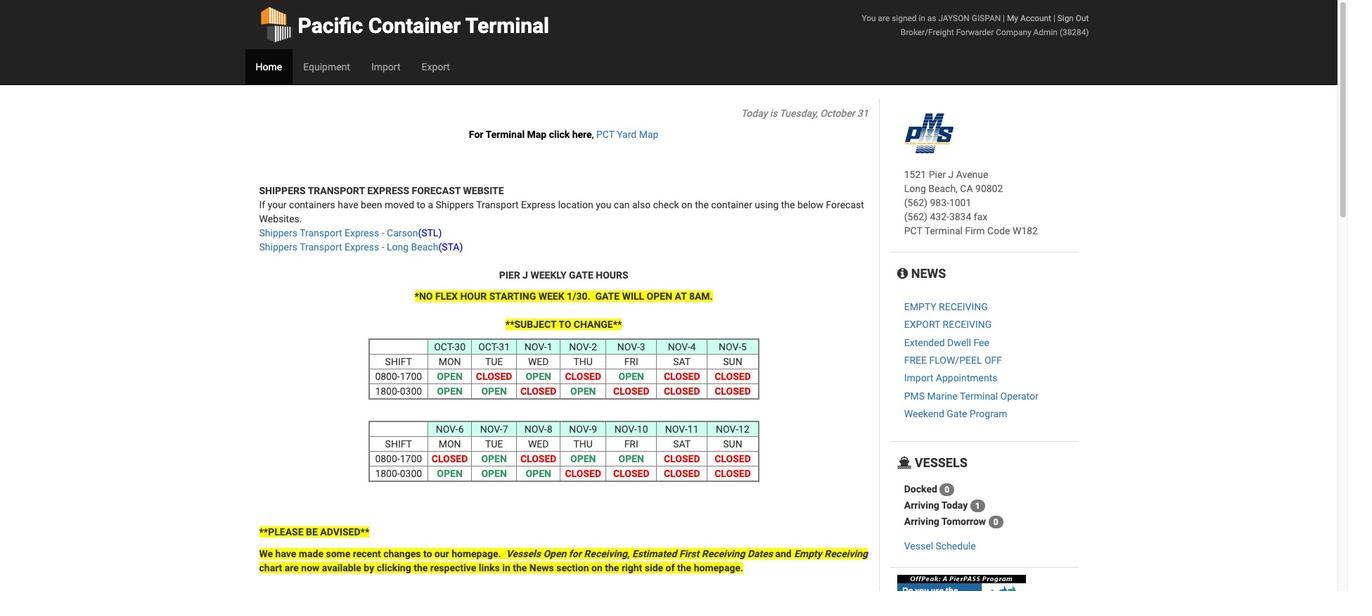 Task type: locate. For each thing, give the bounding box(es) containing it.
0 horizontal spatial 31
[[499, 341, 510, 353]]

homepage.
[[452, 548, 501, 559], [694, 562, 744, 573]]

sun down nov-12
[[724, 438, 743, 450]]

import down free
[[905, 372, 934, 384]]

1700
[[400, 371, 422, 382], [400, 453, 422, 464]]

export receiving link
[[905, 319, 992, 330]]

, right the click
[[592, 129, 594, 140]]

0 horizontal spatial receiving
[[584, 548, 628, 559]]

6
[[459, 424, 464, 435]]

forecast
[[826, 199, 865, 210]]

2 thu from the top
[[574, 438, 593, 450]]

terminal inside 'empty receiving export receiving extended dwell fee free flow/peel off import appointments pms marine terminal operator weekend gate program'
[[960, 390, 999, 402]]

today up tomorrow
[[942, 500, 968, 511]]

express left location
[[521, 199, 556, 210]]

been
[[361, 199, 382, 210]]

- left carson on the top left
[[382, 227, 385, 239]]

on
[[682, 199, 693, 210], [592, 562, 603, 573]]

nov-1
[[525, 341, 553, 353]]

1 horizontal spatial vessels
[[912, 455, 968, 470]]

2 sat from the top
[[674, 438, 691, 450]]

1 vertical spatial shift
[[385, 438, 412, 450]]

1 vertical spatial j
[[523, 269, 528, 281]]

1 horizontal spatial pct
[[905, 225, 923, 236]]

info circle image
[[898, 267, 909, 280]]

1 vertical spatial to
[[424, 548, 432, 559]]

0 vertical spatial ,
[[592, 129, 594, 140]]

nov- for 12
[[716, 424, 739, 435]]

1 horizontal spatial long
[[905, 183, 927, 194]]

receiving right empty
[[825, 548, 868, 559]]

fri
[[625, 356, 639, 367], [625, 438, 639, 450]]

1 vertical spatial 0800-
[[375, 453, 400, 464]]

nov- right 9
[[615, 424, 637, 435]]

hour
[[460, 291, 487, 302]]

sun
[[724, 356, 743, 367], [724, 438, 743, 450]]

fri for 3
[[625, 356, 639, 367]]

nov- for 3
[[618, 341, 640, 353]]

1 vertical spatial sun
[[724, 438, 743, 450]]

2 horizontal spatial receiving
[[825, 548, 868, 559]]

983-
[[931, 197, 950, 208]]

nov- for 6
[[436, 424, 459, 435]]

2 vertical spatial express
[[345, 241, 379, 253]]

tue down nov-7
[[485, 438, 503, 450]]

wed down the nov-8
[[528, 438, 549, 450]]

31
[[858, 108, 869, 119], [499, 341, 510, 353]]

2 0800-1700 from the top
[[375, 453, 422, 464]]

0 vertical spatial j
[[949, 169, 954, 180]]

1 vertical spatial (562)
[[905, 211, 928, 222]]

nov- for 5
[[719, 341, 742, 353]]

1 tue from the top
[[485, 356, 503, 367]]

sat for 4
[[674, 356, 691, 367]]

fri down nov-10
[[625, 438, 639, 450]]

1 vertical spatial news
[[530, 562, 554, 573]]

1 vertical spatial 1800-
[[375, 468, 400, 479]]

nov-4
[[668, 341, 696, 353]]

1 vertical spatial mon
[[439, 438, 461, 450]]

vessels left open
[[506, 548, 541, 559]]

gate down 'hours'
[[596, 291, 620, 302]]

the
[[695, 199, 709, 210], [782, 199, 795, 210], [414, 562, 428, 573], [513, 562, 527, 573], [605, 562, 620, 573], [678, 562, 692, 573]]

0 right docked
[[945, 485, 950, 495]]

location
[[558, 199, 594, 210]]

2 tue from the top
[[485, 438, 503, 450]]

2 map from the left
[[639, 129, 659, 140]]

to left the a
[[417, 199, 426, 210]]

nov- right 2
[[618, 341, 640, 353]]

pacific container terminal link
[[259, 0, 550, 49]]

1521 pier j avenue long beach, ca 90802 (562) 983-1001 (562) 432-3834 fax pct terminal firm code w182
[[905, 169, 1039, 236]]

sat down nov-4
[[674, 356, 691, 367]]

mon down oct-30
[[439, 356, 461, 367]]

*no
[[415, 291, 433, 302]]

2 (562) from the top
[[905, 211, 928, 222]]

are inside vessels open for receiving , estimated first receiving dates and empty receiving chart are now available by clicking the respective links in the news section on the right side of the homepage.
[[285, 562, 299, 573]]

thu for 2
[[574, 356, 593, 367]]

1 (562) from the top
[[905, 197, 928, 208]]

1 shift from the top
[[385, 356, 412, 367]]

| left my
[[1003, 13, 1006, 23]]

oct- right 30
[[479, 341, 499, 353]]

in
[[919, 13, 926, 23], [503, 562, 511, 573]]

nov- right the "11" at the right of page
[[716, 424, 739, 435]]

0 vertical spatial tue
[[485, 356, 503, 367]]

0 horizontal spatial in
[[503, 562, 511, 573]]

0 horizontal spatial 0
[[945, 485, 950, 495]]

1 horizontal spatial in
[[919, 13, 926, 23]]

0800-1700 for closed
[[375, 453, 422, 464]]

homepage. inside vessels open for receiving , estimated first receiving dates and empty receiving chart are now available by clicking the respective links in the news section on the right side of the homepage.
[[694, 562, 744, 573]]

0 vertical spatial 0800-
[[375, 371, 400, 382]]

0300 for open
[[400, 386, 422, 397]]

2 mon from the top
[[439, 438, 461, 450]]

long down carson on the top left
[[387, 241, 409, 253]]

1 0800- from the top
[[375, 371, 400, 382]]

transport down website
[[477, 199, 519, 210]]

1 thu from the top
[[574, 356, 593, 367]]

(38284)
[[1060, 27, 1090, 37]]

import down pacific container terminal link
[[371, 61, 401, 72]]

pct
[[597, 129, 615, 140], [905, 225, 923, 236]]

1 horizontal spatial j
[[949, 169, 954, 180]]

closed
[[476, 371, 513, 382], [565, 371, 602, 382], [664, 371, 700, 382], [715, 371, 751, 382], [521, 386, 557, 397], [614, 386, 650, 397], [664, 386, 700, 397], [715, 386, 751, 397], [432, 453, 468, 464], [521, 453, 557, 464], [664, 453, 700, 464], [715, 453, 751, 464], [565, 468, 602, 479], [614, 468, 650, 479], [664, 468, 700, 479], [715, 468, 751, 479]]

2 shift from the top
[[385, 438, 412, 450]]

nov- right 8
[[569, 424, 592, 435]]

receiving up right
[[584, 548, 628, 559]]

1 vertical spatial long
[[387, 241, 409, 253]]

0300 for closed
[[400, 468, 422, 479]]

are
[[879, 13, 890, 23], [285, 562, 299, 573]]

clicking
[[377, 562, 411, 573]]

wed
[[528, 356, 549, 367], [528, 438, 549, 450]]

flex
[[436, 291, 458, 302]]

(562) left 432-
[[905, 211, 928, 222]]

right
[[622, 562, 643, 573]]

export button
[[411, 49, 461, 84]]

terminal inside pacific container terminal link
[[466, 13, 550, 38]]

week
[[539, 291, 565, 302]]

1 horizontal spatial are
[[879, 13, 890, 23]]

- left the beach
[[382, 241, 385, 253]]

, up right
[[628, 548, 630, 559]]

changes
[[384, 548, 421, 559]]

thu down nov-9 at the bottom of the page
[[574, 438, 593, 450]]

1 horizontal spatial today
[[942, 500, 968, 511]]

1 vertical spatial tue
[[485, 438, 503, 450]]

a
[[428, 199, 433, 210]]

0 vertical spatial sat
[[674, 356, 691, 367]]

1 oct- from the left
[[434, 341, 455, 353]]

1 vertical spatial 0800-1700
[[375, 453, 422, 464]]

(562)
[[905, 197, 928, 208], [905, 211, 928, 222]]

today is tuesday, october 31
[[741, 108, 869, 119]]

0 vertical spatial -
[[382, 227, 385, 239]]

express down shippers transport express - carson link in the top of the page
[[345, 241, 379, 253]]

vessels inside vessels open for receiving , estimated first receiving dates and empty receiving chart are now available by clicking the respective links in the news section on the right side of the homepage.
[[506, 548, 541, 559]]

(sta)
[[439, 241, 463, 253]]

1 vertical spatial homepage.
[[694, 562, 744, 573]]

1 horizontal spatial have
[[338, 199, 359, 210]]

j inside 1521 pier j avenue long beach, ca 90802 (562) 983-1001 (562) 432-3834 fax pct terminal firm code w182
[[949, 169, 954, 180]]

tue for 31
[[485, 356, 503, 367]]

0 horizontal spatial pct
[[597, 129, 615, 140]]

5
[[742, 341, 747, 353]]

1 0300 from the top
[[400, 386, 422, 397]]

shippers transport express - carson link
[[259, 227, 418, 239]]

nov- right 6
[[480, 424, 503, 435]]

0800-1700 for open
[[375, 371, 422, 382]]

homepage. down first
[[694, 562, 744, 573]]

0 vertical spatial express
[[521, 199, 556, 210]]

nov- right 4
[[719, 341, 742, 353]]

1 horizontal spatial oct-
[[479, 341, 499, 353]]

import
[[371, 61, 401, 72], [905, 372, 934, 384]]

vessels
[[912, 455, 968, 470], [506, 548, 541, 559]]

in right links
[[503, 562, 511, 573]]

0 vertical spatial arriving
[[905, 500, 940, 511]]

pier j weekly gate hours
[[499, 269, 629, 281]]

1 vertical spatial transport
[[300, 227, 342, 239]]

0800-1700
[[375, 371, 422, 382], [375, 453, 422, 464]]

3 receiving from the left
[[825, 548, 868, 559]]

0 vertical spatial have
[[338, 199, 359, 210]]

map right yard
[[639, 129, 659, 140]]

to
[[417, 199, 426, 210], [424, 548, 432, 559]]

1800- for closed
[[375, 468, 400, 479]]

j
[[949, 169, 954, 180], [523, 269, 528, 281]]

be
[[306, 527, 318, 538]]

tue down oct-31
[[485, 356, 503, 367]]

and
[[776, 548, 792, 559]]

0 vertical spatial 31
[[858, 108, 869, 119]]

1 horizontal spatial import
[[905, 372, 934, 384]]

open
[[543, 548, 567, 559]]

transport down shippers transport express - carson link in the top of the page
[[300, 241, 342, 253]]

homepage. up links
[[452, 548, 501, 559]]

0 vertical spatial to
[[417, 199, 426, 210]]

code
[[988, 225, 1011, 236]]

on right check
[[682, 199, 693, 210]]

0 vertical spatial 1800-0300
[[375, 386, 422, 397]]

sun down nov-5
[[724, 356, 743, 367]]

10
[[637, 424, 648, 435]]

31 right october
[[858, 108, 869, 119]]

out
[[1076, 13, 1090, 23]]

0 horizontal spatial vessels
[[506, 548, 541, 559]]

pct left yard
[[597, 129, 615, 140]]

0 vertical spatial gate
[[569, 269, 594, 281]]

change**
[[574, 319, 622, 330]]

0 horizontal spatial long
[[387, 241, 409, 253]]

nov- right 10
[[666, 424, 688, 435]]

nov- right 7 at the bottom of the page
[[525, 424, 547, 435]]

2 1700 from the top
[[400, 453, 422, 464]]

forwarder
[[957, 27, 995, 37]]

map left the click
[[527, 129, 547, 140]]

1 horizontal spatial receiving
[[702, 548, 745, 559]]

vessels up docked
[[912, 455, 968, 470]]

receiving right first
[[702, 548, 745, 559]]

0 vertical spatial shift
[[385, 356, 412, 367]]

have down transport
[[338, 199, 359, 210]]

sun for 5
[[724, 356, 743, 367]]

1 1700 from the top
[[400, 371, 422, 382]]

on inside vessels open for receiving , estimated first receiving dates and empty receiving chart are now available by clicking the respective links in the news section on the right side of the homepage.
[[592, 562, 603, 573]]

1 vertical spatial ,
[[628, 548, 630, 559]]

31 left the nov-1
[[499, 341, 510, 353]]

today left is
[[741, 108, 768, 119]]

long
[[905, 183, 927, 194], [387, 241, 409, 253]]

1 vertical spatial thu
[[574, 438, 593, 450]]

1 horizontal spatial map
[[639, 129, 659, 140]]

2 arriving from the top
[[905, 516, 940, 527]]

0 horizontal spatial are
[[285, 562, 299, 573]]

0 right tomorrow
[[994, 517, 999, 527]]

2 0300 from the top
[[400, 468, 422, 479]]

1 map from the left
[[527, 129, 547, 140]]

jayson
[[939, 13, 970, 23]]

container
[[369, 13, 461, 38]]

0 vertical spatial (562)
[[905, 197, 928, 208]]

1 vertical spatial gate
[[596, 291, 620, 302]]

0 horizontal spatial map
[[527, 129, 547, 140]]

tomorrow
[[942, 516, 987, 527]]

the right links
[[513, 562, 527, 573]]

are left now
[[285, 562, 299, 573]]

shippers
[[436, 199, 474, 210], [259, 227, 298, 239], [259, 241, 298, 253]]

1 vertical spatial 31
[[499, 341, 510, 353]]

0 horizontal spatial 1
[[547, 341, 553, 353]]

my
[[1008, 13, 1019, 23]]

news down open
[[530, 562, 554, 573]]

october
[[821, 108, 855, 119]]

shift for open
[[385, 356, 412, 367]]

1 vertical spatial 0
[[994, 517, 999, 527]]

nov- for 9
[[569, 424, 592, 435]]

2 fri from the top
[[625, 438, 639, 450]]

1 vertical spatial arriving
[[905, 516, 940, 527]]

1 0800-1700 from the top
[[375, 371, 422, 382]]

0 vertical spatial 1800-
[[375, 386, 400, 397]]

have inside shippers transport express forecast website if your containers have been moved to a shippers transport express location you can also check on the container using the below forecast websites. shippers transport express - carson (stl) shippers transport express - long beach (sta)
[[338, 199, 359, 210]]

1 down "**subject to change**"
[[547, 341, 553, 353]]

1 vertical spatial 1700
[[400, 453, 422, 464]]

equipment button
[[293, 49, 361, 84]]

1 vertical spatial -
[[382, 241, 385, 253]]

nov- left nov-7
[[436, 424, 459, 435]]

1 mon from the top
[[439, 356, 461, 367]]

have right we on the left bottom of the page
[[276, 548, 297, 559]]

mon down nov-6
[[439, 438, 461, 450]]

wed for 1
[[528, 356, 549, 367]]

pct inside 1521 pier j avenue long beach, ca 90802 (562) 983-1001 (562) 432-3834 fax pct terminal firm code w182
[[905, 225, 923, 236]]

thu down nov-2
[[574, 356, 593, 367]]

2 1800-0300 from the top
[[375, 468, 422, 479]]

nov- down to
[[569, 341, 592, 353]]

wed down the nov-1
[[528, 356, 549, 367]]

1 fri from the top
[[625, 356, 639, 367]]

oct- for 31
[[479, 341, 499, 353]]

oct- left oct-31
[[434, 341, 455, 353]]

, inside vessels open for receiving , estimated first receiving dates and empty receiving chart are now available by clicking the respective links in the news section on the right side of the homepage.
[[628, 548, 630, 559]]

0 vertical spatial are
[[879, 13, 890, 23]]

vessels for vessels open for receiving , estimated first receiving dates and empty receiving chart are now available by clicking the respective links in the news section on the right side of the homepage.
[[506, 548, 541, 559]]

arriving down docked
[[905, 500, 940, 511]]

(562) left 983-
[[905, 197, 928, 208]]

2 wed from the top
[[528, 438, 549, 450]]

1 vertical spatial in
[[503, 562, 511, 573]]

0 vertical spatial 0800-1700
[[375, 371, 422, 382]]

1 vertical spatial sat
[[674, 438, 691, 450]]

on inside shippers transport express forecast website if your containers have been moved to a shippers transport express location you can also check on the container using the below forecast websites. shippers transport express - carson (stl) shippers transport express - long beach (sta)
[[682, 199, 693, 210]]

1 vertical spatial on
[[592, 562, 603, 573]]

import inside 'empty receiving export receiving extended dwell fee free flow/peel off import appointments pms marine terminal operator weekend gate program'
[[905, 372, 934, 384]]

weekly
[[531, 269, 567, 281]]

news up 'empty'
[[909, 266, 947, 281]]

some
[[326, 548, 351, 559]]

1 vertical spatial are
[[285, 562, 299, 573]]

gate up *no flex hour starting week 1/30.  gate will open at 8am.
[[569, 269, 594, 281]]

0800- for open
[[375, 371, 400, 382]]

1 up tomorrow
[[976, 501, 981, 511]]

to left our
[[424, 548, 432, 559]]

nov- for 4
[[668, 341, 691, 353]]

7
[[503, 424, 508, 435]]

1 | from the left
[[1003, 13, 1006, 23]]

nov- down **subject
[[525, 341, 547, 353]]

1 vertical spatial wed
[[528, 438, 549, 450]]

1 horizontal spatial 1
[[976, 501, 981, 511]]

1 sun from the top
[[724, 356, 743, 367]]

available
[[322, 562, 362, 573]]

2 sun from the top
[[724, 438, 743, 450]]

ship image
[[898, 456, 912, 469]]

1700 for closed
[[400, 453, 422, 464]]

starting
[[489, 291, 536, 302]]

receiving up dwell
[[943, 319, 992, 330]]

0 horizontal spatial oct-
[[434, 341, 455, 353]]

beach,
[[929, 183, 958, 194]]

pct yard map link
[[597, 129, 659, 140]]

long down the 1521
[[905, 183, 927, 194]]

is
[[770, 108, 778, 119]]

1 horizontal spatial on
[[682, 199, 693, 210]]

0 horizontal spatial j
[[523, 269, 528, 281]]

0 vertical spatial receiving
[[939, 301, 988, 312]]

2 | from the left
[[1054, 13, 1056, 23]]

long inside shippers transport express forecast website if your containers have been moved to a shippers transport express location you can also check on the container using the below forecast websites. shippers transport express - carson (stl) shippers transport express - long beach (sta)
[[387, 241, 409, 253]]

pct up info circle icon
[[905, 225, 923, 236]]

1 vertical spatial 0300
[[400, 468, 422, 479]]

nov- for 8
[[525, 424, 547, 435]]

wed for 8
[[528, 438, 549, 450]]

nov-3
[[618, 341, 646, 353]]

oct-
[[434, 341, 455, 353], [479, 341, 499, 353]]

0 vertical spatial today
[[741, 108, 768, 119]]

1 1800-0300 from the top
[[375, 386, 422, 397]]

2 0800- from the top
[[375, 453, 400, 464]]

receiving up export receiving link
[[939, 301, 988, 312]]

long inside 1521 pier j avenue long beach, ca 90802 (562) 983-1001 (562) 432-3834 fax pct terminal firm code w182
[[905, 183, 927, 194]]

nov-5
[[719, 341, 747, 353]]

signed
[[892, 13, 917, 23]]

2 1800- from the top
[[375, 468, 400, 479]]

on right section
[[592, 562, 603, 573]]

sun for 12
[[724, 438, 743, 450]]

firm
[[966, 225, 986, 236]]

we
[[259, 548, 273, 559]]

1 horizontal spatial gate
[[596, 291, 620, 302]]

transport down containers
[[300, 227, 342, 239]]

0 horizontal spatial import
[[371, 61, 401, 72]]

1 horizontal spatial |
[[1054, 13, 1056, 23]]

the left right
[[605, 562, 620, 573]]

are right you
[[879, 13, 890, 23]]

sat down "nov-11"
[[674, 438, 691, 450]]

account
[[1021, 13, 1052, 23]]

1 vertical spatial 1800-0300
[[375, 468, 422, 479]]

0 vertical spatial fri
[[625, 356, 639, 367]]

0 horizontal spatial |
[[1003, 13, 1006, 23]]

1 vertical spatial 1
[[976, 501, 981, 511]]

0 vertical spatial pct
[[597, 129, 615, 140]]

1 vertical spatial fri
[[625, 438, 639, 450]]

arriving up vessel
[[905, 516, 940, 527]]

arriving
[[905, 500, 940, 511], [905, 516, 940, 527]]

fri down nov-3
[[625, 356, 639, 367]]

free flow/peel off link
[[905, 355, 1003, 366]]

0 horizontal spatial have
[[276, 548, 297, 559]]

| left sign
[[1054, 13, 1056, 23]]

vessel schedule
[[905, 541, 976, 552]]

0800- for closed
[[375, 453, 400, 464]]

1 horizontal spatial homepage.
[[694, 562, 744, 573]]

1 horizontal spatial news
[[909, 266, 947, 281]]

2 oct- from the left
[[479, 341, 499, 353]]

1 vertical spatial today
[[942, 500, 968, 511]]

made
[[299, 548, 324, 559]]

0 vertical spatial 1700
[[400, 371, 422, 382]]

in left as
[[919, 13, 926, 23]]

0 vertical spatial long
[[905, 183, 927, 194]]

0 vertical spatial news
[[909, 266, 947, 281]]

0 vertical spatial vessels
[[912, 455, 968, 470]]

nov- right 3
[[668, 341, 691, 353]]

avenue
[[957, 169, 989, 180]]

1 sat from the top
[[674, 356, 691, 367]]

1 1800- from the top
[[375, 386, 400, 397]]

1 vertical spatial vessels
[[506, 548, 541, 559]]

express up shippers transport express - long beach link
[[345, 227, 379, 239]]

1 wed from the top
[[528, 356, 549, 367]]

empty receiving link
[[905, 301, 988, 312]]



Task type: vqa. For each thing, say whether or not it's contained in the screenshot.


Task type: describe. For each thing, give the bounding box(es) containing it.
0 vertical spatial 0
[[945, 485, 950, 495]]

flow/peel
[[930, 355, 983, 366]]

1 vertical spatial have
[[276, 548, 297, 559]]

in inside vessels open for receiving , estimated first receiving dates and empty receiving chart are now available by clicking the respective links in the news section on the right side of the homepage.
[[503, 562, 511, 573]]

*no flex hour starting week 1/30.  gate will open at 8am.
[[415, 291, 713, 302]]

nov-11
[[666, 424, 699, 435]]

schedule
[[936, 541, 976, 552]]

off
[[985, 355, 1003, 366]]

nov- for 11
[[666, 424, 688, 435]]

news inside vessels open for receiving , estimated first receiving dates and empty receiving chart are now available by clicking the respective links in the news section on the right side of the homepage.
[[530, 562, 554, 573]]

hours
[[596, 269, 629, 281]]

also
[[633, 199, 651, 210]]

fax
[[974, 211, 988, 222]]

export
[[905, 319, 941, 330]]

1 vertical spatial receiving
[[943, 319, 992, 330]]

11
[[688, 424, 699, 435]]

tue for 7
[[485, 438, 503, 450]]

home
[[256, 61, 282, 72]]

containers
[[289, 199, 335, 210]]

click
[[549, 129, 570, 140]]

pms marine terminal operator link
[[905, 390, 1039, 402]]

appointments
[[936, 372, 998, 384]]

yard
[[617, 129, 637, 140]]

pacific
[[298, 13, 363, 38]]

as
[[928, 13, 937, 23]]

2 receiving from the left
[[702, 548, 745, 559]]

today inside the docked 0 arriving today 1 arriving tomorrow 0
[[942, 500, 968, 511]]

1 vertical spatial shippers
[[259, 227, 298, 239]]

nov- for 7
[[480, 424, 503, 435]]

pier
[[929, 169, 946, 180]]

terminal inside 1521 pier j avenue long beach, ca 90802 (562) 983-1001 (562) 432-3834 fax pct terminal firm code w182
[[925, 225, 963, 236]]

4
[[691, 341, 696, 353]]

here
[[573, 129, 592, 140]]

sat for 11
[[674, 438, 691, 450]]

are inside you are signed in as jayson gispan | my account | sign out broker/freight forwarder company admin (38284)
[[879, 13, 890, 23]]

you
[[596, 199, 612, 210]]

432-
[[931, 211, 950, 222]]

1521
[[905, 169, 927, 180]]

operator
[[1001, 390, 1039, 402]]

equipment
[[303, 61, 350, 72]]

oct- for 30
[[434, 341, 455, 353]]

the left container
[[695, 199, 709, 210]]

websites.
[[259, 213, 302, 224]]

shippers transport express - long beach link
[[259, 241, 439, 253]]

extended
[[905, 337, 945, 348]]

nov- for 2
[[569, 341, 592, 353]]

gate
[[947, 408, 968, 419]]

can
[[614, 199, 630, 210]]

w182
[[1013, 225, 1039, 236]]

shift for closed
[[385, 438, 412, 450]]

below
[[798, 199, 824, 210]]

oct-30
[[434, 341, 466, 353]]

oct-31
[[479, 341, 510, 353]]

in inside you are signed in as jayson gispan | my account | sign out broker/freight forwarder company admin (38284)
[[919, 13, 926, 23]]

**please be advised**
[[259, 527, 370, 538]]

1800-0300 for open
[[375, 386, 422, 397]]

import button
[[361, 49, 411, 84]]

transport
[[308, 185, 365, 196]]

1 - from the top
[[382, 227, 385, 239]]

**subject to change**
[[506, 319, 622, 330]]

we have made some recent changes to our homepage.
[[259, 548, 501, 559]]

marine
[[928, 390, 958, 402]]

the right the using
[[782, 199, 795, 210]]

you are signed in as jayson gispan | my account | sign out broker/freight forwarder company admin (38284)
[[862, 13, 1090, 37]]

0 horizontal spatial homepage.
[[452, 548, 501, 559]]

1800-0300 for closed
[[375, 468, 422, 479]]

2 vertical spatial shippers
[[259, 241, 298, 253]]

the down changes
[[414, 562, 428, 573]]

nov- for 1
[[525, 341, 547, 353]]

8
[[547, 424, 553, 435]]

2 - from the top
[[382, 241, 385, 253]]

estimated
[[633, 548, 677, 559]]

fri for 10
[[625, 438, 639, 450]]

chart
[[259, 562, 282, 573]]

nov-2
[[569, 341, 597, 353]]

ca
[[961, 183, 974, 194]]

weekend
[[905, 408, 945, 419]]

to inside shippers transport express forecast website if your containers have been moved to a shippers transport express location you can also check on the container using the below forecast websites. shippers transport express - carson (stl) shippers transport express - long beach (sta)
[[417, 199, 426, 210]]

0 vertical spatial 1
[[547, 341, 553, 353]]

30
[[455, 341, 466, 353]]

for
[[469, 129, 484, 140]]

mon for 30
[[439, 356, 461, 367]]

pacific container terminal image
[[905, 113, 954, 153]]

2 vertical spatial transport
[[300, 241, 342, 253]]

vessel
[[905, 541, 934, 552]]

import inside popup button
[[371, 61, 401, 72]]

1 receiving from the left
[[584, 548, 628, 559]]

empty receiving export receiving extended dwell fee free flow/peel off import appointments pms marine terminal operator weekend gate program
[[905, 301, 1039, 419]]

will
[[622, 291, 645, 302]]

express
[[367, 185, 410, 196]]

1 arriving from the top
[[905, 500, 940, 511]]

0 horizontal spatial today
[[741, 108, 768, 119]]

sign
[[1058, 13, 1074, 23]]

1800- for open
[[375, 386, 400, 397]]

company
[[997, 27, 1032, 37]]

export
[[422, 61, 450, 72]]

mon for 6
[[439, 438, 461, 450]]

pierpass image
[[898, 575, 1026, 591]]

my account link
[[1008, 13, 1052, 23]]

respective
[[430, 562, 477, 573]]

1 horizontal spatial 31
[[858, 108, 869, 119]]

your
[[268, 199, 287, 210]]

program
[[970, 408, 1008, 419]]

0 vertical spatial transport
[[477, 199, 519, 210]]

nov- for 10
[[615, 424, 637, 435]]

nov-12
[[716, 424, 750, 435]]

1 vertical spatial express
[[345, 227, 379, 239]]

section
[[557, 562, 589, 573]]

by
[[364, 562, 374, 573]]

90802
[[976, 183, 1004, 194]]

thu for 9
[[574, 438, 593, 450]]

pier
[[499, 269, 520, 281]]

admin
[[1034, 27, 1058, 37]]

0 vertical spatial shippers
[[436, 199, 474, 210]]

nov-6
[[436, 424, 464, 435]]

docked
[[905, 483, 938, 495]]

beach
[[411, 241, 439, 253]]

0 horizontal spatial ,
[[592, 129, 594, 140]]

the right of
[[678, 562, 692, 573]]

vessels for vessels
[[912, 455, 968, 470]]

nov-10
[[615, 424, 648, 435]]

dates
[[748, 548, 773, 559]]

nov-8
[[525, 424, 553, 435]]

1 horizontal spatial 0
[[994, 517, 999, 527]]

(stl)
[[418, 227, 442, 239]]

1 inside the docked 0 arriving today 1 arriving tomorrow 0
[[976, 501, 981, 511]]

for terminal map click here , pct yard map
[[469, 129, 659, 140]]

broker/freight
[[901, 27, 955, 37]]

1700 for open
[[400, 371, 422, 382]]



